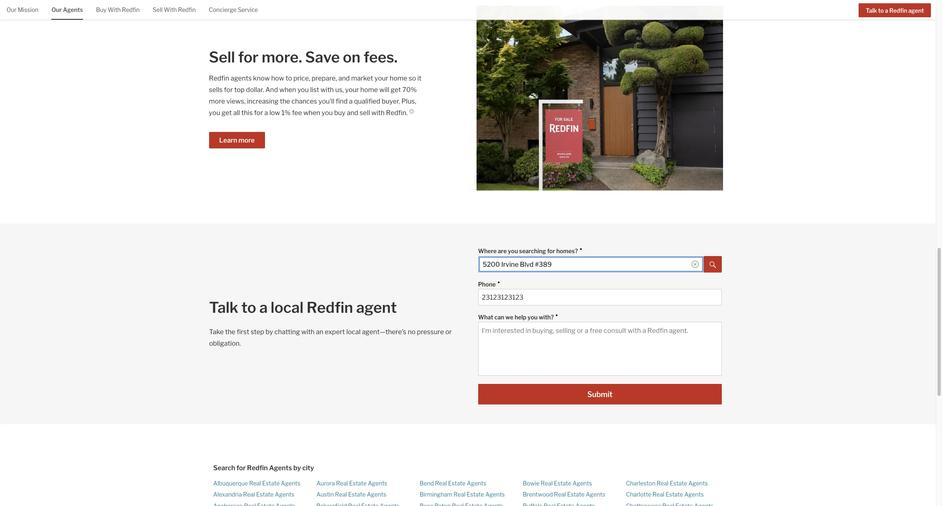 Task type: vqa. For each thing, say whether or not it's contained in the screenshot.
Bend
yes



Task type: locate. For each thing, give the bounding box(es) containing it.
when down how
[[280, 86, 296, 94]]

real
[[249, 480, 261, 487], [336, 480, 348, 487], [435, 480, 447, 487], [541, 480, 553, 487], [657, 480, 669, 487], [243, 491, 255, 498], [335, 491, 347, 498], [454, 491, 466, 498], [554, 491, 566, 498], [653, 491, 665, 498]]

the up obligation.
[[225, 328, 236, 336]]

real up 'alexandria real estate agents' link
[[249, 480, 261, 487]]

2 vertical spatial with
[[302, 328, 315, 336]]

real up charlotte real estate agents in the bottom right of the page
[[657, 480, 669, 487]]

redfin
[[122, 6, 140, 13], [178, 6, 196, 13], [890, 7, 908, 14], [209, 74, 229, 82], [307, 298, 353, 317], [247, 464, 268, 472]]

it
[[418, 74, 422, 82]]

1 vertical spatial when
[[304, 109, 320, 117]]

1 with from the left
[[108, 6, 121, 13]]

submit
[[588, 390, 613, 399]]

you left the all
[[209, 109, 220, 117]]

local inside take the first step by chatting with an expert local agent—there's no pressure or obligation.
[[347, 328, 361, 336]]

know
[[253, 74, 270, 82]]

2 our from the left
[[52, 6, 62, 13]]

how
[[271, 74, 284, 82]]

local up the chatting
[[271, 298, 304, 317]]

to for redfin
[[879, 7, 884, 14]]

by inside take the first step by chatting with an expert local agent—there's no pressure or obligation.
[[266, 328, 273, 336]]

0 vertical spatial talk
[[866, 7, 878, 14]]

1 vertical spatial by
[[294, 464, 301, 472]]

redfin agents know how to price, prepare, and market your home so it sells for top dollar. and when you list with us, your home will get 70% more views, increasing the chances you'll find a qualified buyer. plus, you get all this for a low 1% fee when you buy and sell with redfin.
[[209, 74, 422, 117]]

1 horizontal spatial with
[[321, 86, 334, 94]]

more right learn
[[239, 136, 255, 144]]

1 horizontal spatial when
[[304, 109, 320, 117]]

to
[[879, 7, 884, 14], [286, 74, 292, 82], [242, 298, 256, 317]]

real up austin real estate agents
[[336, 480, 348, 487]]

sell
[[360, 109, 370, 117]]

Enter your phone number field telephone field
[[482, 294, 719, 301]]

0 horizontal spatial by
[[266, 328, 273, 336]]

birmingham real estate agents
[[420, 491, 505, 498]]

2 vertical spatial to
[[242, 298, 256, 317]]

submit button
[[478, 384, 722, 405]]

0 vertical spatial agent
[[909, 7, 925, 14]]

clear input button
[[692, 261, 699, 268]]

0 vertical spatial the
[[280, 97, 290, 105]]

are
[[498, 248, 507, 254]]

by left city
[[294, 464, 301, 472]]

1 vertical spatial local
[[347, 328, 361, 336]]

search field element
[[478, 243, 722, 273]]

our left mission
[[7, 6, 17, 13]]

1 horizontal spatial talk
[[866, 7, 878, 14]]

with for buy
[[108, 6, 121, 13]]

can
[[495, 314, 505, 321]]

0 horizontal spatial agent
[[356, 298, 397, 317]]

estate for albuquerque
[[262, 480, 280, 487]]

by right step
[[266, 328, 273, 336]]

help
[[515, 314, 527, 321]]

homes?
[[557, 248, 578, 254]]

learn more button
[[209, 132, 265, 148]]

talk to a redfin agent
[[866, 7, 925, 14]]

0 horizontal spatial home
[[361, 86, 378, 94]]

by for step
[[266, 328, 273, 336]]

your
[[375, 74, 389, 82], [345, 86, 359, 94]]

sells
[[209, 86, 223, 94]]

a inside "button"
[[886, 7, 889, 14]]

search input image
[[692, 261, 699, 268]]

home up qualified
[[361, 86, 378, 94]]

2 horizontal spatial with
[[372, 109, 385, 117]]

for up the agents
[[238, 48, 259, 66]]

1 vertical spatial to
[[286, 74, 292, 82]]

our mission link
[[7, 0, 38, 19]]

1 horizontal spatial more
[[239, 136, 255, 144]]

fee
[[292, 109, 302, 117]]

1 horizontal spatial with
[[164, 6, 177, 13]]

no
[[408, 328, 416, 336]]

1 horizontal spatial agent
[[909, 7, 925, 14]]

agents
[[231, 74, 252, 82]]

estate down aurora real estate agents
[[348, 491, 366, 498]]

bend real estate agents link
[[420, 480, 487, 487]]

talk inside "button"
[[866, 7, 878, 14]]

0 horizontal spatial the
[[225, 328, 236, 336]]

0 horizontal spatial talk
[[209, 298, 239, 317]]

real down aurora real estate agents link
[[335, 491, 347, 498]]

aurora real estate agents link
[[317, 480, 388, 487]]

agents for bowie real estate agents
[[573, 480, 592, 487]]

70%
[[403, 86, 417, 94]]

real for austin
[[335, 491, 347, 498]]

2 with from the left
[[164, 6, 177, 13]]

charleston real estate agents
[[626, 480, 708, 487]]

with left an
[[302, 328, 315, 336]]

our
[[7, 6, 17, 13], [52, 6, 62, 13]]

enter your phone number field. required field. element
[[478, 277, 718, 289]]

by
[[266, 328, 273, 336], [294, 464, 301, 472]]

2 horizontal spatial to
[[879, 7, 884, 14]]

redfin inside "button"
[[890, 7, 908, 14]]

you'll
[[319, 97, 335, 105]]

0 vertical spatial by
[[266, 328, 273, 336]]

and
[[339, 74, 350, 82], [347, 109, 358, 117]]

more
[[209, 97, 225, 105], [239, 136, 255, 144]]

estate up austin real estate agents link
[[349, 480, 367, 487]]

0 horizontal spatial to
[[242, 298, 256, 317]]

you down the you'll
[[322, 109, 333, 117]]

dollar.
[[246, 86, 264, 94]]

with?
[[539, 314, 554, 321]]

get right will on the left top of the page
[[391, 86, 401, 94]]

plus,
[[402, 97, 416, 105]]

1 our from the left
[[7, 6, 17, 13]]

a couple putting up a sold sign in front of their home image
[[477, 6, 724, 191]]

with for sell
[[164, 6, 177, 13]]

real for aurora
[[336, 480, 348, 487]]

submit search image
[[710, 262, 716, 268]]

for left top
[[224, 86, 233, 94]]

sell right buy with redfin
[[153, 6, 163, 13]]

you right are
[[508, 248, 518, 254]]

0 vertical spatial more
[[209, 97, 225, 105]]

for right this
[[254, 109, 263, 117]]

0 vertical spatial local
[[271, 298, 304, 317]]

1 vertical spatial your
[[345, 86, 359, 94]]

what can we help you with?
[[478, 314, 554, 321]]

chances
[[292, 97, 317, 105]]

estate up brentwood real estate agents
[[554, 480, 572, 487]]

0 vertical spatial with
[[321, 86, 334, 94]]

1 horizontal spatial our
[[52, 6, 62, 13]]

our right mission
[[52, 6, 62, 13]]

estate up birmingham real estate agents
[[448, 480, 466, 487]]

when
[[280, 86, 296, 94], [304, 109, 320, 117]]

prepare,
[[312, 74, 337, 82]]

0 horizontal spatial when
[[280, 86, 296, 94]]

0 vertical spatial your
[[375, 74, 389, 82]]

with
[[321, 86, 334, 94], [372, 109, 385, 117], [302, 328, 315, 336]]

albuquerque
[[213, 480, 248, 487]]

buy
[[334, 109, 346, 117]]

our agents
[[52, 6, 83, 13]]

and left sell
[[347, 109, 358, 117]]

all
[[233, 109, 240, 117]]

when down chances
[[304, 109, 320, 117]]

with inside "link"
[[164, 6, 177, 13]]

1 horizontal spatial by
[[294, 464, 301, 472]]

alexandria
[[213, 491, 242, 498]]

1 vertical spatial the
[[225, 328, 236, 336]]

your up will on the left top of the page
[[375, 74, 389, 82]]

real up birmingham
[[435, 480, 447, 487]]

agents for austin real estate agents
[[367, 491, 387, 498]]

our for our mission
[[7, 6, 17, 13]]

will
[[380, 86, 390, 94]]

1 vertical spatial more
[[239, 136, 255, 144]]

fees.
[[364, 48, 398, 66]]

1 vertical spatial talk
[[209, 298, 239, 317]]

real down bend real estate agents
[[454, 491, 466, 498]]

estate for birmingham
[[467, 491, 484, 498]]

the
[[280, 97, 290, 105], [225, 328, 236, 336]]

1 horizontal spatial sell
[[209, 48, 235, 66]]

1 horizontal spatial the
[[280, 97, 290, 105]]

sell up the agents
[[209, 48, 235, 66]]

1%
[[282, 109, 291, 117]]

with up the you'll
[[321, 86, 334, 94]]

price,
[[294, 74, 310, 82]]

sell with redfin
[[153, 6, 196, 13]]

to inside "button"
[[879, 7, 884, 14]]

sell inside "link"
[[153, 6, 163, 13]]

estate up charlotte real estate agents in the bottom right of the page
[[670, 480, 688, 487]]

estate down bowie real estate agents
[[568, 491, 585, 498]]

real down 'albuquerque real estate agents' link
[[243, 491, 255, 498]]

searching
[[519, 248, 546, 254]]

real for charlotte
[[653, 491, 665, 498]]

0 vertical spatial home
[[390, 74, 408, 82]]

0 horizontal spatial more
[[209, 97, 225, 105]]

talk for talk to a local redfin agent
[[209, 298, 239, 317]]

for left homes?
[[548, 248, 556, 254]]

estate for austin
[[348, 491, 366, 498]]

concierge
[[209, 6, 237, 13]]

city
[[303, 464, 314, 472]]

local right expert
[[347, 328, 361, 336]]

get
[[391, 86, 401, 94], [222, 109, 232, 117]]

estate for charlotte
[[666, 491, 684, 498]]

sell for more. save on fees.
[[209, 48, 398, 66]]

our agents link
[[52, 0, 83, 19]]

expert
[[325, 328, 345, 336]]

0 vertical spatial to
[[879, 7, 884, 14]]

estate for brentwood
[[568, 491, 585, 498]]

first
[[237, 328, 249, 336]]

your right us,
[[345, 86, 359, 94]]

we
[[506, 314, 514, 321]]

home left so
[[390, 74, 408, 82]]

albuquerque real estate agents link
[[213, 480, 301, 487]]

the up 1%
[[280, 97, 290, 105]]

real up brentwood
[[541, 480, 553, 487]]

City, Address, ZIP search field
[[478, 256, 704, 273]]

0 horizontal spatial sell
[[153, 6, 163, 13]]

estate down charleston real estate agents link
[[666, 491, 684, 498]]

for right search
[[237, 464, 246, 472]]

get left the all
[[222, 109, 232, 117]]

0 horizontal spatial get
[[222, 109, 232, 117]]

0 vertical spatial sell
[[153, 6, 163, 13]]

top
[[234, 86, 245, 94]]

1 vertical spatial agent
[[356, 298, 397, 317]]

on
[[343, 48, 361, 66]]

estate down search for redfin agents by city
[[262, 480, 280, 487]]

real down charleston real estate agents link
[[653, 491, 665, 498]]

more inside redfin agents know how to price, prepare, and market your home so it sells for top dollar. and when you list with us, your home will get 70% more views, increasing the chances you'll find a qualified buyer. plus, you get all this for a low 1% fee when you buy and sell with redfin.
[[209, 97, 225, 105]]

with right sell
[[372, 109, 385, 117]]

estate down bend real estate agents
[[467, 491, 484, 498]]

more down sells
[[209, 97, 225, 105]]

for inside search field element
[[548, 248, 556, 254]]

qualified
[[354, 97, 381, 105]]

0 horizontal spatial your
[[345, 86, 359, 94]]

real for bowie
[[541, 480, 553, 487]]

and up us,
[[339, 74, 350, 82]]

0 horizontal spatial with
[[108, 6, 121, 13]]

1 horizontal spatial get
[[391, 86, 401, 94]]

estate down 'albuquerque real estate agents' link
[[256, 491, 274, 498]]

0 horizontal spatial our
[[7, 6, 17, 13]]

real down bowie real estate agents
[[554, 491, 566, 498]]

0 horizontal spatial with
[[302, 328, 315, 336]]

chatting
[[275, 328, 300, 336]]

a
[[886, 7, 889, 14], [349, 97, 353, 105], [265, 109, 268, 117], [259, 298, 268, 317]]

to for local
[[242, 298, 256, 317]]

1 horizontal spatial to
[[286, 74, 292, 82]]

agents for charleston real estate agents
[[689, 480, 708, 487]]

concierge service link
[[209, 0, 258, 19]]

redfin inside "link"
[[178, 6, 196, 13]]

estate for aurora
[[349, 480, 367, 487]]

our mission
[[7, 6, 38, 13]]

1 horizontal spatial your
[[375, 74, 389, 82]]

take
[[209, 328, 224, 336]]

estate for bowie
[[554, 480, 572, 487]]

with
[[108, 6, 121, 13], [164, 6, 177, 13]]

1 horizontal spatial home
[[390, 74, 408, 82]]

1 vertical spatial sell
[[209, 48, 235, 66]]

1 horizontal spatial local
[[347, 328, 361, 336]]

search
[[213, 464, 235, 472]]



Task type: describe. For each thing, give the bounding box(es) containing it.
you right help
[[528, 314, 538, 321]]

learn more
[[219, 136, 255, 144]]

estate for charleston
[[670, 480, 688, 487]]

brentwood
[[523, 491, 553, 498]]

real for birmingham
[[454, 491, 466, 498]]

bend
[[420, 480, 434, 487]]

sell for sell with redfin
[[153, 6, 163, 13]]

the inside redfin agents know how to price, prepare, and market your home so it sells for top dollar. and when you list with us, your home will get 70% more views, increasing the chances you'll find a qualified buyer. plus, you get all this for a low 1% fee when you buy and sell with redfin.
[[280, 97, 290, 105]]

bowie real estate agents link
[[523, 480, 592, 487]]

concierge service
[[209, 6, 258, 13]]

agents for charlotte real estate agents
[[685, 491, 704, 498]]

austin real estate agents link
[[317, 491, 387, 498]]

talk to a local redfin agent
[[209, 298, 397, 317]]

where are you searching for homes?
[[478, 248, 578, 254]]

so
[[409, 74, 416, 82]]

disclaimer image
[[410, 109, 414, 114]]

1 vertical spatial get
[[222, 109, 232, 117]]

agents for search for redfin agents by city
[[269, 464, 292, 472]]

agents for brentwood real estate agents
[[586, 491, 606, 498]]

talk for talk to a redfin agent
[[866, 7, 878, 14]]

estate for bend
[[448, 480, 466, 487]]

austin
[[317, 491, 334, 498]]

birmingham
[[420, 491, 453, 498]]

austin real estate agents
[[317, 491, 387, 498]]

find
[[336, 97, 348, 105]]

talk to a redfin agent button
[[859, 3, 932, 17]]

to inside redfin agents know how to price, prepare, and market your home so it sells for top dollar. and when you list with us, your home will get 70% more views, increasing the chances you'll find a qualified buyer. plus, you get all this for a low 1% fee when you buy and sell with redfin.
[[286, 74, 292, 82]]

more inside button
[[239, 136, 255, 144]]

you inside search field element
[[508, 248, 518, 254]]

learn
[[219, 136, 237, 144]]

agent—there's
[[362, 328, 407, 336]]

by for agents
[[294, 464, 301, 472]]

buy with redfin link
[[96, 0, 140, 19]]

sell for sell for more. save on fees.
[[209, 48, 235, 66]]

agents for birmingham real estate agents
[[486, 491, 505, 498]]

agent inside "button"
[[909, 7, 925, 14]]

albuquerque real estate agents
[[213, 480, 301, 487]]

alexandria real estate agents
[[213, 491, 295, 498]]

more.
[[262, 48, 302, 66]]

birmingham real estate agents link
[[420, 491, 505, 498]]

list
[[310, 86, 319, 94]]

you left the list on the left
[[298, 86, 309, 94]]

what
[[478, 314, 494, 321]]

pressure
[[417, 328, 444, 336]]

bowie real estate agents
[[523, 480, 592, 487]]

brentwood real estate agents
[[523, 491, 606, 498]]

charleston real estate agents link
[[626, 480, 708, 487]]

save
[[305, 48, 340, 66]]

bowie
[[523, 480, 540, 487]]

the inside take the first step by chatting with an expert local agent—there's no pressure or obligation.
[[225, 328, 236, 336]]

aurora
[[317, 480, 335, 487]]

0 vertical spatial and
[[339, 74, 350, 82]]

our for our agents
[[52, 6, 62, 13]]

0 vertical spatial when
[[280, 86, 296, 94]]

us,
[[335, 86, 344, 94]]

service
[[238, 6, 258, 13]]

real for charleston
[[657, 480, 669, 487]]

sell with redfin link
[[153, 0, 196, 19]]

real for bend
[[435, 480, 447, 487]]

take the first step by chatting with an expert local agent—there's no pressure or obligation.
[[209, 328, 452, 347]]

1 vertical spatial with
[[372, 109, 385, 117]]

0 horizontal spatial local
[[271, 298, 304, 317]]

views,
[[227, 97, 246, 105]]

real for albuquerque
[[249, 480, 261, 487]]

enter your message field. required field. element
[[478, 310, 718, 322]]

charlotte real estate agents
[[626, 491, 704, 498]]

aurora real estate agents
[[317, 480, 388, 487]]

agents for bend real estate agents
[[467, 480, 487, 487]]

buy
[[96, 6, 107, 13]]

0 vertical spatial get
[[391, 86, 401, 94]]

search for redfin agents by city
[[213, 464, 314, 472]]

and
[[266, 86, 278, 94]]

mission
[[18, 6, 38, 13]]

agents for aurora real estate agents
[[368, 480, 388, 487]]

or
[[446, 328, 452, 336]]

with inside take the first step by chatting with an expert local agent—there's no pressure or obligation.
[[302, 328, 315, 336]]

1 vertical spatial and
[[347, 109, 358, 117]]

increasing
[[247, 97, 279, 105]]

alexandria real estate agents link
[[213, 491, 295, 498]]

estate for alexandria
[[256, 491, 274, 498]]

1 vertical spatial home
[[361, 86, 378, 94]]

buyer.
[[382, 97, 400, 105]]

bend real estate agents
[[420, 480, 487, 487]]

redfin.
[[386, 109, 408, 117]]

step
[[251, 328, 264, 336]]

buy with redfin
[[96, 6, 140, 13]]

real for brentwood
[[554, 491, 566, 498]]

redfin inside redfin agents know how to price, prepare, and market your home so it sells for top dollar. and when you list with us, your home will get 70% more views, increasing the chances you'll find a qualified buyer. plus, you get all this for a low 1% fee when you buy and sell with redfin.
[[209, 74, 229, 82]]

Enter your message field text field
[[482, 326, 719, 372]]

phone
[[478, 281, 496, 288]]

obligation.
[[209, 340, 241, 347]]

charlotte
[[626, 491, 652, 498]]

brentwood real estate agents link
[[523, 491, 606, 498]]

agents for alexandria real estate agents
[[275, 491, 295, 498]]

real for alexandria
[[243, 491, 255, 498]]

this
[[242, 109, 253, 117]]

low
[[270, 109, 280, 117]]

market
[[351, 74, 373, 82]]

agents for albuquerque real estate agents
[[281, 480, 301, 487]]

charlotte real estate agents link
[[626, 491, 704, 498]]



